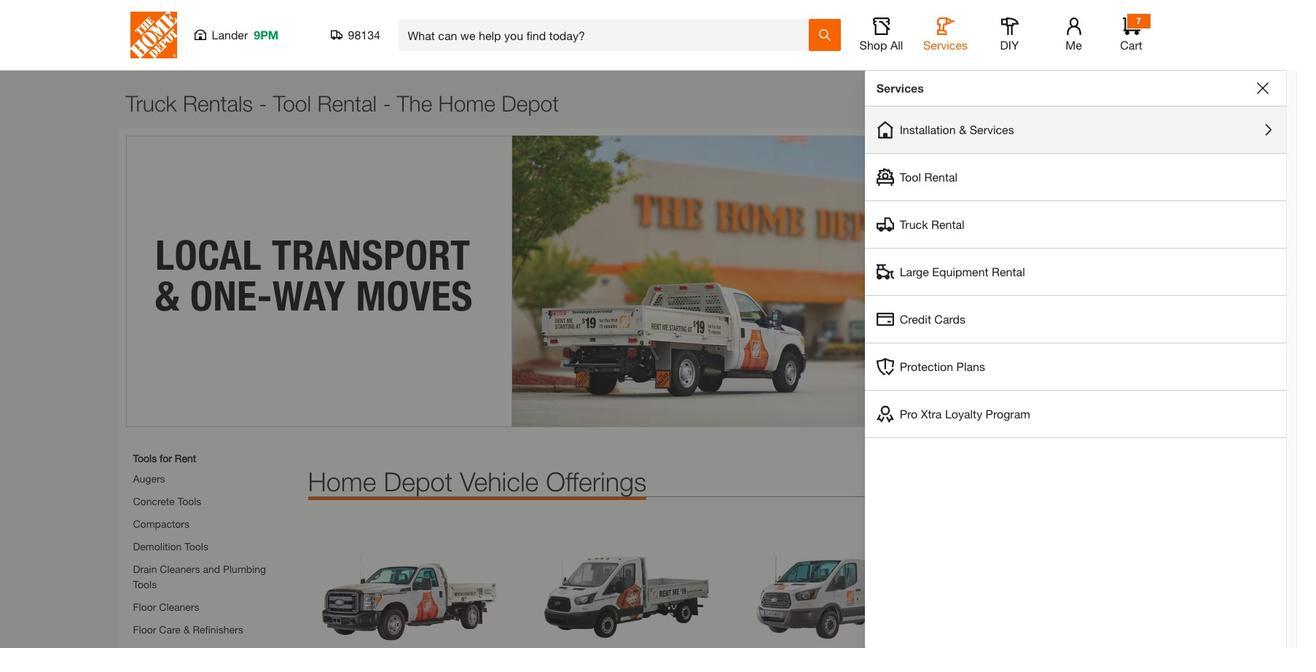 Task type: describe. For each thing, give the bounding box(es) containing it.
protection plans
[[900, 359, 986, 373]]

rentals
[[183, 90, 253, 116]]

credit
[[900, 312, 932, 326]]

plans
[[957, 359, 986, 373]]

home for home depot vehicle offerings
[[308, 466, 377, 497]]

truck_rental link
[[176, 56, 243, 70]]

cart
[[1121, 38, 1143, 52]]

tools for rent
[[133, 452, 196, 464]]

all
[[891, 38, 904, 52]]

rent
[[175, 452, 196, 464]]

floor for floor cleaners
[[133, 601, 156, 613]]

compactors link
[[133, 518, 190, 530]]

installation & services button
[[865, 106, 1287, 153]]

protection plans link
[[865, 343, 1287, 390]]

drain cleaners and plumbing tools
[[133, 563, 266, 590]]

home depot vehicle offerings
[[308, 466, 647, 497]]

for
[[160, 452, 172, 464]]

1 - from the left
[[259, 90, 267, 116]]

98134 button
[[331, 28, 381, 42]]

7
[[1137, 15, 1141, 26]]

tools right concrete at the bottom left of the page
[[178, 495, 201, 507]]

shop
[[860, 38, 888, 52]]

vehicle
[[460, 466, 539, 497]]

augers link
[[133, 472, 165, 485]]

diy button
[[987, 17, 1033, 52]]

0 vertical spatial depot
[[502, 90, 559, 116]]

drain
[[133, 563, 157, 575]]

xtra
[[921, 407, 942, 421]]

2 - from the left
[[383, 90, 391, 116]]

pro
[[900, 407, 918, 421]]

plumbing
[[223, 563, 266, 575]]

floor for floor care & refinishers
[[133, 623, 156, 636]]

tool rental link
[[865, 154, 1287, 200]]

floor cleaners
[[133, 601, 199, 613]]

home link
[[126, 56, 157, 70]]

cleaners for drain
[[160, 563, 200, 575]]

tools up augers link
[[133, 452, 157, 464]]

offerings
[[546, 466, 647, 497]]

floor care & refinishers
[[133, 623, 243, 636]]

98134
[[348, 28, 381, 42]]

lander 9pm
[[212, 28, 279, 42]]

shop all
[[860, 38, 904, 52]]

compactors
[[133, 518, 190, 530]]

tools inside drain cleaners and plumbing tools
[[133, 578, 157, 590]]

credit cards
[[900, 312, 966, 326]]

services inside button
[[924, 38, 968, 52]]

and
[[203, 563, 220, 575]]

large equipment rental link
[[865, 249, 1287, 295]]

cleaners for floor
[[159, 601, 199, 613]]

truck rentals - tool rental - the home depot
[[126, 90, 559, 116]]

floor care & refinishers link
[[133, 623, 243, 636]]

demolition tools link
[[133, 540, 208, 553]]

concrete
[[133, 495, 175, 507]]

rental inside tool rental link
[[925, 170, 958, 184]]

the
[[397, 90, 432, 116]]

home for home link
[[126, 56, 157, 70]]

augers
[[133, 472, 165, 485]]

services inside button
[[970, 122, 1015, 136]]

refinishers
[[193, 623, 243, 636]]



Task type: vqa. For each thing, say whether or not it's contained in the screenshot.
are to the middle
no



Task type: locate. For each thing, give the bounding box(es) containing it.
& right care
[[183, 623, 190, 636]]

menu
[[865, 106, 1287, 438]]

shop all button
[[858, 17, 905, 52]]

feedback link image
[[1278, 246, 1298, 325]]

0 vertical spatial home
[[126, 56, 157, 70]]

1 horizontal spatial truck
[[900, 217, 928, 231]]

0 vertical spatial cleaners
[[160, 563, 200, 575]]

0 vertical spatial truck
[[126, 90, 177, 116]]

1 vertical spatial home
[[439, 90, 496, 116]]

floor down drain
[[133, 601, 156, 613]]

services right installation
[[970, 122, 1015, 136]]

diy
[[1001, 38, 1019, 52]]

loyalty
[[945, 407, 983, 421]]

What can we help you find today? search field
[[408, 20, 808, 50]]

cleaners up floor care & refinishers
[[159, 601, 199, 613]]

demolition
[[133, 540, 182, 553]]

truck
[[126, 90, 177, 116], [900, 217, 928, 231]]

1 horizontal spatial &
[[959, 122, 967, 136]]

truck inside "link"
[[900, 217, 928, 231]]

menu containing installation & services
[[865, 106, 1287, 438]]

tools down drain
[[133, 578, 157, 590]]

0 horizontal spatial truck
[[126, 90, 177, 116]]

1 vertical spatial cleaners
[[159, 601, 199, 613]]

credit cards link
[[865, 296, 1287, 343]]

truck up large
[[900, 217, 928, 231]]

drain cleaners and plumbing tools link
[[133, 563, 266, 590]]

1 horizontal spatial depot
[[502, 90, 559, 116]]

rental inside truck rental "link"
[[932, 217, 965, 231]]

1 horizontal spatial -
[[383, 90, 391, 116]]

concrete tools
[[133, 495, 201, 507]]

1 floor from the top
[[133, 601, 156, 613]]

rental up equipment
[[932, 217, 965, 231]]

floor left care
[[133, 623, 156, 636]]

large equipment rental
[[900, 265, 1025, 278]]

services
[[924, 38, 968, 52], [877, 81, 924, 95], [970, 122, 1015, 136]]

tools
[[133, 452, 157, 464], [178, 495, 201, 507], [185, 540, 208, 553], [133, 578, 157, 590]]

1 vertical spatial truck
[[900, 217, 928, 231]]

services button
[[923, 17, 969, 52]]

1 vertical spatial depot
[[384, 466, 453, 497]]

rental
[[317, 90, 377, 116], [925, 170, 958, 184], [932, 217, 965, 231], [992, 265, 1025, 278]]

truck rental link
[[865, 201, 1287, 248]]

0 horizontal spatial depot
[[384, 466, 453, 497]]

cleaners inside drain cleaners and plumbing tools
[[160, 563, 200, 575]]

cart 7
[[1121, 15, 1143, 52]]

drawer close image
[[1257, 82, 1269, 94]]

1 vertical spatial services
[[877, 81, 924, 95]]

floor
[[133, 601, 156, 613], [133, 623, 156, 636]]

local transport & one-way moves image
[[126, 136, 1161, 427]]

tools up and
[[185, 540, 208, 553]]

me button
[[1051, 17, 1097, 52]]

cleaners
[[160, 563, 200, 575], [159, 601, 199, 613]]

- left the
[[383, 90, 391, 116]]

0 horizontal spatial home
[[126, 56, 157, 70]]

9pm
[[254, 28, 279, 42]]

-
[[259, 90, 267, 116], [383, 90, 391, 116]]

rental right equipment
[[992, 265, 1025, 278]]

0 horizontal spatial  image
[[308, 519, 508, 648]]

0 vertical spatial services
[[924, 38, 968, 52]]

equipment
[[933, 265, 989, 278]]

truck down home link
[[126, 90, 177, 116]]

& inside installation & services button
[[959, 122, 967, 136]]

- right rentals at the left
[[259, 90, 267, 116]]

0 horizontal spatial tool
[[273, 90, 311, 116]]

protection
[[900, 359, 954, 373]]

tool rental
[[900, 170, 958, 184]]

care
[[159, 623, 181, 636]]

the home depot logo image
[[130, 12, 177, 58]]

2 horizontal spatial  image
[[738, 519, 939, 648]]

 image
[[308, 519, 508, 648], [523, 519, 724, 648], [738, 519, 939, 648]]

truck_rental
[[176, 56, 243, 70]]

cleaners down 'demolition tools'
[[160, 563, 200, 575]]

1 vertical spatial tool
[[900, 170, 921, 184]]

truck rental
[[900, 217, 965, 231]]

services down all
[[877, 81, 924, 95]]

lander
[[212, 28, 248, 42]]

demolition tools
[[133, 540, 208, 553]]

1 horizontal spatial home
[[308, 466, 377, 497]]

& right installation
[[959, 122, 967, 136]]

rental inside large equipment rental link
[[992, 265, 1025, 278]]

installation
[[900, 122, 956, 136]]

2 horizontal spatial home
[[439, 90, 496, 116]]

rental left the
[[317, 90, 377, 116]]

pro xtra loyalty program link
[[865, 391, 1287, 437]]

3  image from the left
[[738, 519, 939, 648]]

0 vertical spatial tool
[[273, 90, 311, 116]]

rental up truck rental at the top right of the page
[[925, 170, 958, 184]]

home
[[126, 56, 157, 70], [439, 90, 496, 116], [308, 466, 377, 497]]

services right all
[[924, 38, 968, 52]]

installation & services
[[900, 122, 1015, 136]]

2 floor from the top
[[133, 623, 156, 636]]

1  image from the left
[[308, 519, 508, 648]]

&
[[959, 122, 967, 136], [183, 623, 190, 636]]

tool
[[273, 90, 311, 116], [900, 170, 921, 184]]

pro xtra loyalty program
[[900, 407, 1031, 421]]

truck for truck rentals - tool rental - the home depot
[[126, 90, 177, 116]]

me
[[1066, 38, 1082, 52]]

large
[[900, 265, 929, 278]]

1 vertical spatial &
[[183, 623, 190, 636]]

2 vertical spatial services
[[970, 122, 1015, 136]]

concrete tools link
[[133, 495, 201, 507]]

2 vertical spatial home
[[308, 466, 377, 497]]

program
[[986, 407, 1031, 421]]

0 horizontal spatial -
[[259, 90, 267, 116]]

1 horizontal spatial  image
[[523, 519, 724, 648]]

0 vertical spatial &
[[959, 122, 967, 136]]

0 vertical spatial floor
[[133, 601, 156, 613]]

floor cleaners link
[[133, 601, 199, 613]]

1 vertical spatial floor
[[133, 623, 156, 636]]

2  image from the left
[[523, 519, 724, 648]]

0 horizontal spatial &
[[183, 623, 190, 636]]

cards
[[935, 312, 966, 326]]

1 horizontal spatial tool
[[900, 170, 921, 184]]

truck for truck rental
[[900, 217, 928, 231]]

depot
[[502, 90, 559, 116], [384, 466, 453, 497]]



